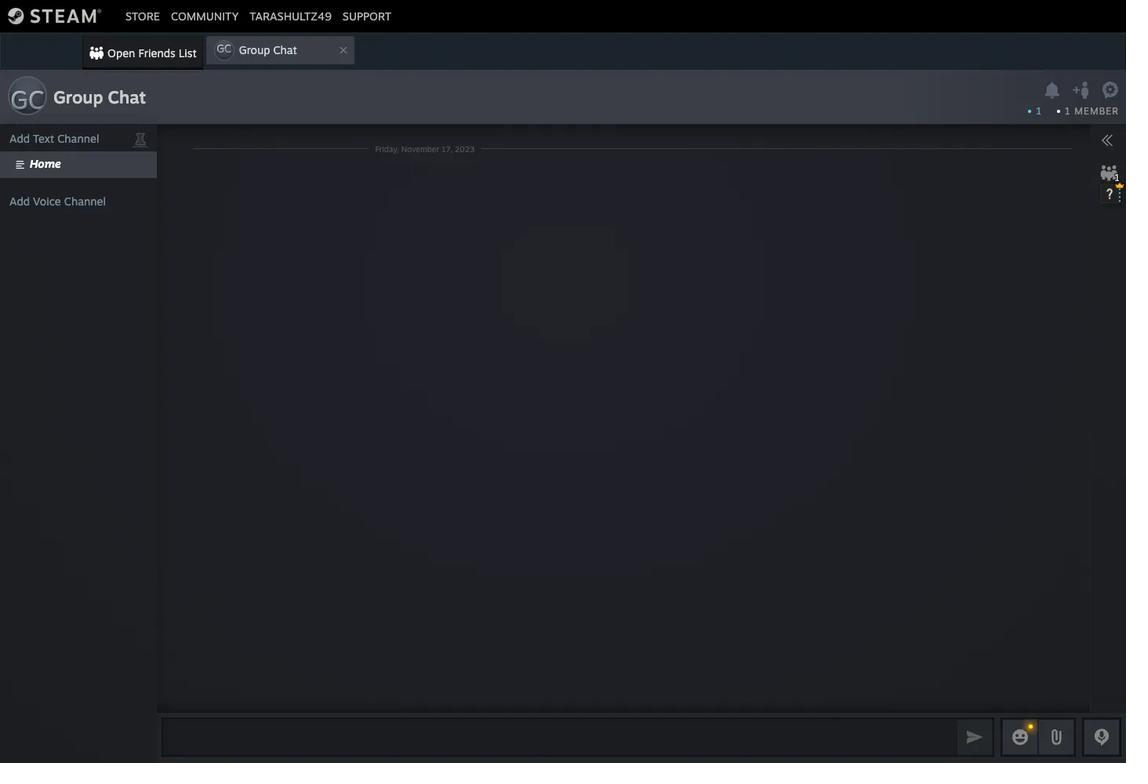 Task type: describe. For each thing, give the bounding box(es) containing it.
friday, november 17, 2023
[[375, 144, 475, 153]]

group inside gc group chat
[[239, 43, 270, 56]]

store link
[[120, 9, 165, 22]]

add for add voice channel
[[9, 194, 30, 208]]

chat inside gc group chat
[[273, 43, 297, 56]]

invite a friend to this group chat image
[[1072, 80, 1092, 100]]

text
[[33, 132, 54, 145]]

0 horizontal spatial group
[[53, 86, 103, 107]]

tarashultz49 link
[[244, 9, 337, 22]]

friends
[[138, 46, 175, 60]]

community link
[[165, 9, 244, 22]]

member
[[1075, 105, 1119, 117]]

group chat
[[53, 86, 146, 107]]

1 for 1
[[1036, 105, 1042, 117]]

1 member
[[1065, 105, 1119, 117]]

add voice channel
[[9, 194, 106, 208]]

1 for 1 member
[[1065, 105, 1071, 117]]

manage group chat settings image
[[1102, 82, 1122, 102]]

channel for add voice channel
[[64, 194, 106, 208]]

gc for gc group chat
[[217, 42, 232, 55]]

unpin channel list image
[[130, 128, 151, 148]]

expand member list image
[[1101, 134, 1114, 147]]

store
[[125, 9, 160, 22]]

manage notification settings image
[[1042, 82, 1062, 99]]

open friends list
[[107, 46, 197, 60]]



Task type: vqa. For each thing, say whether or not it's contained in the screenshot.
the bottommost GC
yes



Task type: locate. For each thing, give the bounding box(es) containing it.
1 vertical spatial add
[[9, 194, 30, 208]]

open
[[107, 46, 135, 60]]

chat down tarashultz49
[[273, 43, 297, 56]]

gc up create new text channel 'icon' on the top left of page
[[10, 84, 45, 115]]

gc right 'list'
[[217, 42, 232, 55]]

community
[[171, 9, 239, 22]]

gc inside gc group chat
[[217, 42, 232, 55]]

1 vertical spatial channel
[[64, 194, 106, 208]]

1 horizontal spatial chat
[[273, 43, 297, 56]]

add text channel
[[9, 132, 99, 145]]

gc for gc
[[10, 84, 45, 115]]

0 vertical spatial chat
[[273, 43, 297, 56]]

chat up unpin channel list icon
[[108, 86, 146, 107]]

None text field
[[162, 718, 954, 757]]

send special image
[[1047, 728, 1066, 747]]

group down tarashultz49 link
[[239, 43, 270, 56]]

1 add from the top
[[9, 132, 30, 145]]

add
[[9, 132, 30, 145], [9, 194, 30, 208]]

1 horizontal spatial gc
[[217, 42, 232, 55]]

gc group chat
[[217, 42, 297, 56]]

0 horizontal spatial 1
[[1036, 105, 1042, 117]]

0 horizontal spatial gc
[[10, 84, 45, 115]]

tarashultz49
[[250, 9, 332, 22]]

1 left "1 member"
[[1036, 105, 1042, 117]]

2 add from the top
[[9, 194, 30, 208]]

add for add text channel
[[9, 132, 30, 145]]

1
[[1036, 105, 1042, 117], [1065, 105, 1071, 117]]

add left text
[[9, 132, 30, 145]]

0 horizontal spatial chat
[[108, 86, 146, 107]]

submit image
[[965, 727, 985, 747]]

friday,
[[375, 144, 399, 153]]

0 vertical spatial channel
[[57, 132, 99, 145]]

november
[[401, 144, 439, 153]]

channel right text
[[57, 132, 99, 145]]

group
[[239, 43, 270, 56], [53, 86, 103, 107]]

home
[[30, 157, 61, 170]]

create new voice channel image
[[9, 192, 25, 208]]

0 vertical spatial gc
[[217, 42, 232, 55]]

1 left 'member'
[[1065, 105, 1071, 117]]

1 horizontal spatial group
[[239, 43, 270, 56]]

0 vertical spatial add
[[9, 132, 30, 145]]

2 1 from the left
[[1065, 105, 1071, 117]]

1 vertical spatial chat
[[108, 86, 146, 107]]

voice
[[33, 194, 61, 208]]

gc
[[217, 42, 232, 55], [10, 84, 45, 115]]

close this tab image
[[335, 45, 351, 55]]

channel right voice
[[64, 194, 106, 208]]

support link
[[337, 9, 397, 22]]

1 1 from the left
[[1036, 105, 1042, 117]]

chat
[[273, 43, 297, 56], [108, 86, 146, 107]]

1 vertical spatial gc
[[10, 84, 45, 115]]

group up add text channel
[[53, 86, 103, 107]]

channel for add text channel
[[57, 132, 99, 145]]

create new text channel image
[[9, 129, 25, 145]]

add left voice
[[9, 194, 30, 208]]

support
[[343, 9, 391, 22]]

2023
[[455, 144, 475, 153]]

list
[[179, 46, 197, 60]]

channel
[[57, 132, 99, 145], [64, 194, 106, 208]]

17,
[[442, 144, 453, 153]]

0 vertical spatial group
[[239, 43, 270, 56]]

1 horizontal spatial 1
[[1065, 105, 1071, 117]]

1 vertical spatial group
[[53, 86, 103, 107]]



